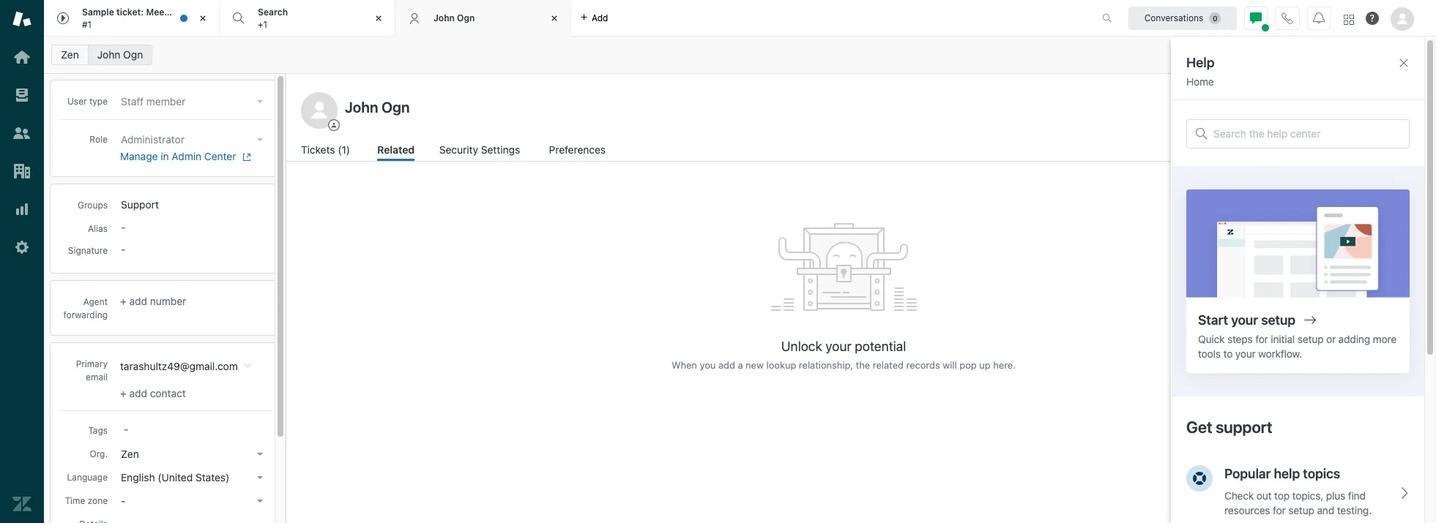 Task type: vqa. For each thing, say whether or not it's contained in the screenshot.
Manage In Admin Center LINK
yes



Task type: describe. For each thing, give the bounding box(es) containing it.
the inside sample ticket: meet the ticket #1
[[170, 7, 184, 18]]

groups
[[78, 200, 108, 211]]

tags
[[88, 426, 108, 437]]

a
[[738, 360, 743, 371]]

agent forwarding
[[63, 297, 108, 321]]

customers image
[[12, 124, 32, 143]]

staff member
[[121, 95, 186, 108]]

ticket
[[1350, 100, 1379, 113]]

related
[[873, 360, 904, 371]]

security
[[439, 144, 478, 156]]

role
[[90, 134, 108, 145]]

arrow down image for -
[[257, 500, 263, 503]]

main element
[[0, 0, 44, 524]]

john ogn inside secondary "element"
[[97, 48, 143, 61]]

zen inside zen button
[[121, 448, 139, 461]]

org.
[[90, 449, 108, 460]]

conversations
[[1145, 12, 1204, 23]]

staff member button
[[116, 92, 269, 112]]

related
[[377, 144, 415, 156]]

primary email
[[76, 359, 108, 383]]

relationship,
[[799, 360, 854, 371]]

arrow down image for staff member
[[257, 100, 263, 103]]

2 close image from the left
[[371, 11, 386, 26]]

potential
[[855, 339, 906, 355]]

get started image
[[12, 48, 32, 67]]

add inside unlock your potential when you add a new lookup relationship, the related records will pop up here.
[[719, 360, 736, 371]]

security settings link
[[439, 142, 525, 161]]

agent
[[83, 297, 108, 308]]

- button
[[116, 492, 269, 512]]

- field
[[118, 422, 269, 438]]

admin
[[172, 150, 202, 163]]

+ new ticket button
[[1309, 96, 1387, 118]]

tickets (1)
[[301, 144, 350, 156]]

+ for + new ticket
[[1317, 100, 1323, 113]]

forwarding
[[63, 310, 108, 321]]

member
[[146, 95, 186, 108]]

1 close image from the left
[[196, 11, 210, 26]]

english
[[121, 472, 155, 484]]

staff
[[121, 95, 144, 108]]

ogn inside tab
[[457, 12, 475, 23]]

user type
[[67, 96, 108, 107]]

english (united states)
[[121, 472, 230, 484]]

here.
[[994, 360, 1016, 371]]

administrator
[[121, 133, 185, 146]]

preferences link
[[549, 142, 609, 161]]

+1
[[258, 19, 268, 30]]

button displays agent's chat status as online. image
[[1251, 12, 1262, 24]]

#1
[[82, 19, 92, 30]]

number
[[150, 295, 186, 308]]

user
[[67, 96, 87, 107]]

arrow down image for english (united states)
[[257, 477, 263, 480]]

john ogn link
[[88, 45, 153, 65]]

administrator button
[[116, 130, 269, 150]]

time
[[65, 496, 85, 507]]

+ add number
[[120, 295, 186, 308]]

secondary element
[[44, 40, 1437, 70]]

tickets
[[301, 144, 335, 156]]

zen inside zen link
[[61, 48, 79, 61]]

related link
[[377, 142, 415, 161]]



Task type: locate. For each thing, give the bounding box(es) containing it.
notifications image
[[1314, 12, 1325, 24]]

zen link
[[51, 45, 88, 65]]

tab
[[44, 0, 220, 37], [220, 0, 396, 37]]

arrow down image down the "english (united states)" 'button'
[[257, 500, 263, 503]]

arrow down image right states)
[[257, 477, 263, 480]]

the left related
[[856, 360, 871, 371]]

new
[[746, 360, 764, 371]]

john ogn inside tab
[[434, 12, 475, 23]]

conversations button
[[1129, 6, 1238, 30]]

language
[[67, 473, 108, 484]]

2 horizontal spatial close image
[[547, 11, 562, 26]]

add
[[592, 12, 608, 23], [129, 295, 147, 308], [719, 360, 736, 371], [129, 388, 147, 400]]

zendesk image
[[12, 495, 32, 514]]

0 horizontal spatial john
[[97, 48, 120, 61]]

center
[[204, 150, 236, 163]]

0 horizontal spatial ogn
[[123, 48, 143, 61]]

2 tab from the left
[[220, 0, 396, 37]]

zen
[[61, 48, 79, 61], [121, 448, 139, 461]]

arrow down image inside the "english (united states)" 'button'
[[257, 477, 263, 480]]

arrow down image inside - button
[[257, 500, 263, 503]]

the right the meet
[[170, 7, 184, 18]]

0 vertical spatial john ogn
[[434, 12, 475, 23]]

sample
[[82, 7, 114, 18]]

zen up english in the left bottom of the page
[[121, 448, 139, 461]]

0 horizontal spatial the
[[170, 7, 184, 18]]

3 arrow down image from the top
[[257, 454, 263, 456]]

close image inside the john ogn tab
[[547, 11, 562, 26]]

arrow down image inside zen button
[[257, 454, 263, 456]]

tarashultz49@gmail.com
[[120, 360, 238, 373]]

arrow down image inside administrator button
[[257, 138, 263, 141]]

alias
[[88, 223, 108, 234]]

manage in admin center
[[120, 150, 236, 163]]

ogn
[[457, 12, 475, 23], [123, 48, 143, 61]]

search +1
[[258, 7, 288, 30]]

in
[[161, 150, 169, 163]]

1 vertical spatial john ogn
[[97, 48, 143, 61]]

zendesk support image
[[12, 10, 32, 29]]

2 vertical spatial +
[[120, 388, 127, 400]]

+ inside + new ticket button
[[1317, 100, 1323, 113]]

pop
[[960, 360, 977, 371]]

zen button
[[116, 445, 269, 465]]

arrow down image
[[257, 477, 263, 480], [257, 500, 263, 503]]

add button
[[572, 0, 617, 36]]

new
[[1326, 100, 1347, 113]]

2 vertical spatial arrow down image
[[257, 454, 263, 456]]

1 horizontal spatial zen
[[121, 448, 139, 461]]

unlock
[[782, 339, 823, 355]]

+ new ticket
[[1317, 100, 1379, 113]]

1 arrow down image from the top
[[257, 477, 263, 480]]

get help image
[[1366, 12, 1380, 25]]

zen up user
[[61, 48, 79, 61]]

0 vertical spatial ogn
[[457, 12, 475, 23]]

signature
[[68, 245, 108, 256]]

0 vertical spatial zen
[[61, 48, 79, 61]]

up
[[980, 360, 991, 371]]

0 vertical spatial +
[[1317, 100, 1323, 113]]

close image
[[196, 11, 210, 26], [371, 11, 386, 26], [547, 11, 562, 26]]

preferences
[[549, 144, 606, 156]]

tab containing sample ticket: meet the ticket
[[44, 0, 220, 37]]

john ogn tab
[[396, 0, 572, 37]]

1 arrow down image from the top
[[257, 100, 263, 103]]

security settings
[[439, 144, 520, 156]]

+ add contact
[[120, 388, 186, 400]]

tickets (1) link
[[301, 142, 353, 161]]

your
[[826, 339, 852, 355]]

tab containing search
[[220, 0, 396, 37]]

when
[[672, 360, 697, 371]]

+ right agent
[[120, 295, 127, 308]]

(1)
[[338, 144, 350, 156]]

settings
[[481, 144, 520, 156]]

3 close image from the left
[[547, 11, 562, 26]]

english (united states) button
[[116, 468, 269, 489]]

0 vertical spatial arrow down image
[[257, 100, 263, 103]]

support
[[121, 199, 159, 211]]

arrow down image
[[257, 100, 263, 103], [257, 138, 263, 141], [257, 454, 263, 456]]

+ for + add number
[[120, 295, 127, 308]]

1 tab from the left
[[44, 0, 220, 37]]

zone
[[88, 496, 108, 507]]

1 vertical spatial zen
[[121, 448, 139, 461]]

ogn inside secondary "element"
[[123, 48, 143, 61]]

arrow down image for zen
[[257, 454, 263, 456]]

+ for + add contact
[[120, 388, 127, 400]]

1 vertical spatial ogn
[[123, 48, 143, 61]]

records
[[907, 360, 941, 371]]

0 vertical spatial arrow down image
[[257, 477, 263, 480]]

arrow down image inside 'staff member' 'button'
[[257, 100, 263, 103]]

time zone
[[65, 496, 108, 507]]

email
[[86, 372, 108, 383]]

+ left contact
[[120, 388, 127, 400]]

states)
[[196, 472, 230, 484]]

None text field
[[341, 96, 1303, 118]]

primary
[[76, 359, 108, 370]]

contact
[[150, 388, 186, 400]]

+ left new at right
[[1317, 100, 1323, 113]]

search
[[258, 7, 288, 18]]

reporting image
[[12, 200, 32, 219]]

will
[[943, 360, 958, 371]]

lookup
[[767, 360, 797, 371]]

manage
[[120, 150, 158, 163]]

0 horizontal spatial close image
[[196, 11, 210, 26]]

arrow down image for administrator
[[257, 138, 263, 141]]

2 arrow down image from the top
[[257, 138, 263, 141]]

1 vertical spatial arrow down image
[[257, 138, 263, 141]]

1 horizontal spatial ogn
[[457, 12, 475, 23]]

1 vertical spatial +
[[120, 295, 127, 308]]

-
[[121, 495, 126, 508]]

(united
[[158, 472, 193, 484]]

the
[[170, 7, 184, 18], [856, 360, 871, 371]]

manage in admin center link
[[120, 150, 263, 163]]

1 vertical spatial arrow down image
[[257, 500, 263, 503]]

type
[[89, 96, 108, 107]]

0 vertical spatial john
[[434, 12, 455, 23]]

admin image
[[12, 238, 32, 257]]

john ogn
[[434, 12, 475, 23], [97, 48, 143, 61]]

0 horizontal spatial zen
[[61, 48, 79, 61]]

john inside the john ogn tab
[[434, 12, 455, 23]]

meet
[[146, 7, 168, 18]]

john
[[434, 12, 455, 23], [97, 48, 120, 61]]

views image
[[12, 86, 32, 105]]

1 horizontal spatial john
[[434, 12, 455, 23]]

1 horizontal spatial the
[[856, 360, 871, 371]]

zendesk products image
[[1344, 14, 1355, 25]]

you
[[700, 360, 716, 371]]

organizations image
[[12, 162, 32, 181]]

ticket
[[187, 7, 211, 18]]

ticket:
[[116, 7, 144, 18]]

1 vertical spatial john
[[97, 48, 120, 61]]

john inside john ogn link
[[97, 48, 120, 61]]

1 horizontal spatial close image
[[371, 11, 386, 26]]

0 vertical spatial the
[[170, 7, 184, 18]]

tabs tab list
[[44, 0, 1087, 37]]

sample ticket: meet the ticket #1
[[82, 7, 211, 30]]

0 horizontal spatial john ogn
[[97, 48, 143, 61]]

unlock your potential when you add a new lookup relationship, the related records will pop up here.
[[672, 339, 1016, 371]]

add inside add popup button
[[592, 12, 608, 23]]

1 vertical spatial the
[[856, 360, 871, 371]]

1 horizontal spatial john ogn
[[434, 12, 475, 23]]

the inside unlock your potential when you add a new lookup relationship, the related records will pop up here.
[[856, 360, 871, 371]]

2 arrow down image from the top
[[257, 500, 263, 503]]

+
[[1317, 100, 1323, 113], [120, 295, 127, 308], [120, 388, 127, 400]]



